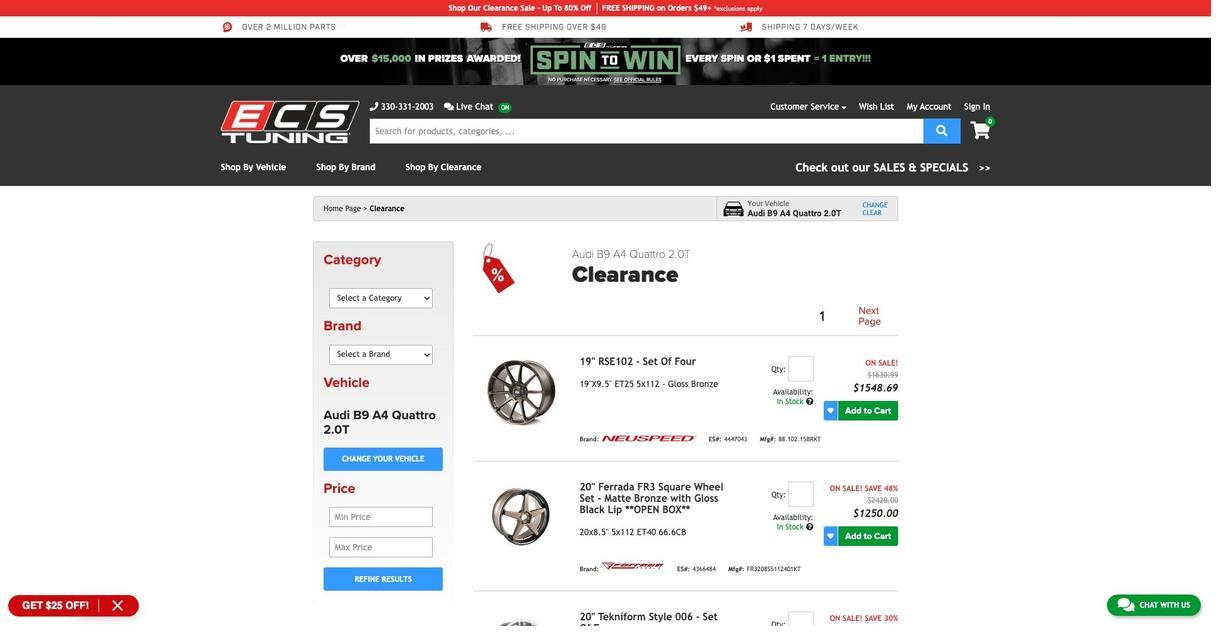 Task type: locate. For each thing, give the bounding box(es) containing it.
question circle image for "neuspeed - corporate logo" add to wish list image
[[806, 398, 814, 406]]

0 vertical spatial add to wish list image
[[828, 408, 834, 414]]

None number field
[[788, 356, 814, 382], [788, 482, 814, 507], [788, 612, 814, 627], [788, 356, 814, 382], [788, 482, 814, 507], [788, 612, 814, 627]]

comments image
[[1118, 597, 1135, 613]]

ferrada wheels - corporate logo image
[[602, 561, 665, 572]]

add to wish list image
[[828, 408, 834, 414], [828, 533, 834, 540]]

1 add to wish list image from the top
[[828, 408, 834, 414]]

Search text field
[[370, 119, 924, 144]]

0 vertical spatial question circle image
[[806, 398, 814, 406]]

question circle image for add to wish list image related to ferrada wheels - corporate logo
[[806, 524, 814, 531]]

1 question circle image from the top
[[806, 398, 814, 406]]

2 question circle image from the top
[[806, 524, 814, 531]]

es#4447043 - 88.102.15brkt - 19" rse102 - set of four - 19"x9.5" et25 5x112 - gloss bronze - neuspeed - audi image
[[474, 356, 570, 428]]

question circle image
[[806, 398, 814, 406], [806, 524, 814, 531]]

1 vertical spatial add to wish list image
[[828, 533, 834, 540]]

2 add to wish list image from the top
[[828, 533, 834, 540]]

neuspeed - corporate logo image
[[602, 436, 696, 442]]

phone image
[[370, 102, 379, 111]]

Max Price number field
[[329, 538, 433, 558]]

es#4366484 - fr320855112401kt - 20" ferrada fr3 square wheel set -  matte bronze with gloss black lip **open box** - 20x8.5" 5x112 et40 66.6cb - ferrada wheels - audi bmw volkswagen image
[[474, 482, 570, 554]]

1 vertical spatial question circle image
[[806, 524, 814, 531]]



Task type: vqa. For each thing, say whether or not it's contained in the screenshot.
2
no



Task type: describe. For each thing, give the bounding box(es) containing it.
ecs tuning 'spin to win' contest logo image
[[531, 43, 681, 74]]

search image
[[936, 125, 948, 136]]

ecs tuning image
[[221, 101, 360, 143]]

shopping cart image
[[971, 122, 991, 139]]

paginated product list navigation navigation
[[572, 303, 898, 331]]

add to wish list image for ferrada wheels - corporate logo
[[828, 533, 834, 540]]

add to wish list image for "neuspeed - corporate logo"
[[828, 408, 834, 414]]

Min Price number field
[[329, 507, 433, 528]]

es#4624063 - 006-12kt1 - 20" tekniform style 006 - set of four - 20"x9" et30 5x112 - hyper silver - tekniform - audi bmw mini image
[[474, 612, 570, 627]]

comments image
[[444, 102, 454, 111]]



